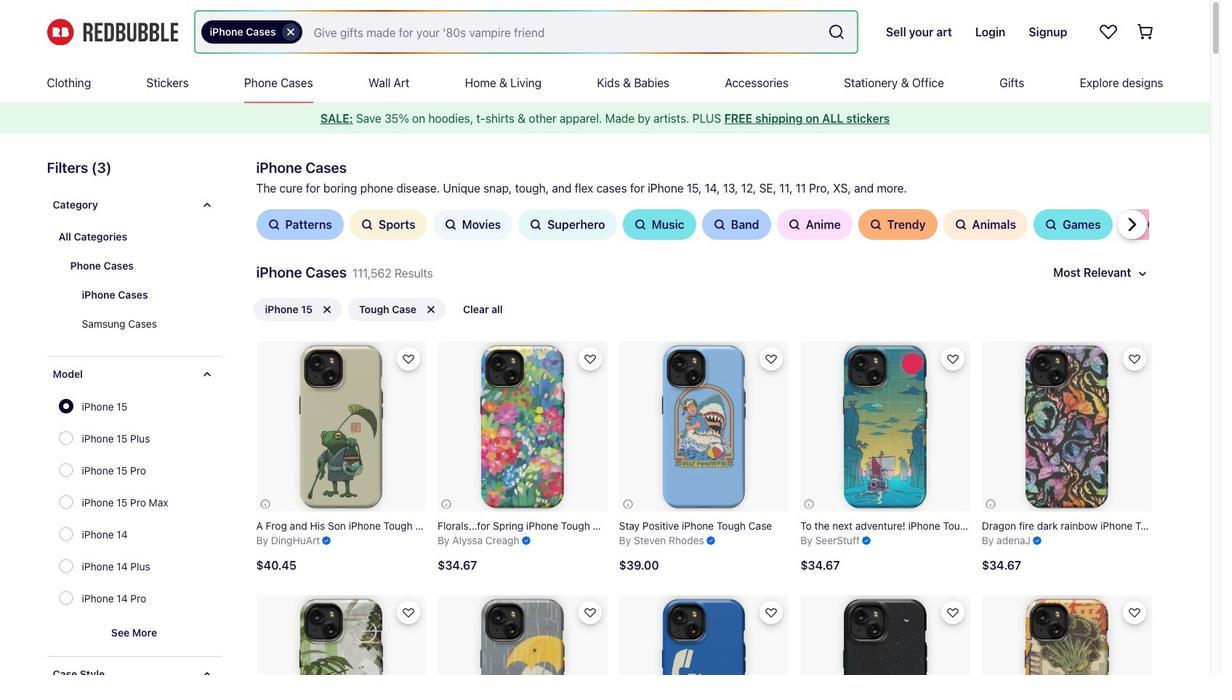 Task type: vqa. For each thing, say whether or not it's contained in the screenshot.
sixth menu item from left
yes



Task type: describe. For each thing, give the bounding box(es) containing it.
to the next adventure! iphone tough case image
[[801, 342, 970, 511]]

Search term search field
[[302, 12, 822, 52]]

3 menu item from the left
[[244, 64, 313, 102]]

after we die iphone tough case image
[[801, 596, 970, 675]]

7 menu item from the left
[[725, 64, 789, 102]]

a frog and his son iphone tough case image
[[256, 342, 426, 511]]

6 menu item from the left
[[597, 64, 670, 102]]

model option group
[[59, 392, 177, 616]]

8 menu item from the left
[[844, 64, 944, 102]]

9 menu item from the left
[[1000, 64, 1025, 102]]

florals...for spring iphone tough case image
[[438, 342, 608, 511]]

111,562 results element
[[24, 157, 1200, 675]]



Task type: locate. For each thing, give the bounding box(es) containing it.
none radio inside model option group
[[59, 463, 73, 478]]

2 menu item from the left
[[146, 64, 189, 102]]

menu bar
[[47, 64, 1164, 102]]

None radio
[[59, 399, 73, 414], [59, 431, 73, 446], [59, 495, 73, 510], [59, 527, 73, 542], [59, 559, 73, 574], [59, 591, 73, 606], [59, 399, 73, 414], [59, 431, 73, 446], [59, 495, 73, 510], [59, 527, 73, 542], [59, 559, 73, 574], [59, 591, 73, 606]]

None radio
[[59, 463, 73, 478]]

10 menu item from the left
[[1080, 64, 1163, 102]]

making friends iphone tough case image
[[438, 596, 608, 675]]

1 menu item from the left
[[47, 64, 91, 102]]

menu item
[[47, 64, 91, 102], [146, 64, 189, 102], [244, 64, 313, 102], [369, 64, 410, 102], [465, 64, 542, 102], [597, 64, 670, 102], [725, 64, 789, 102], [844, 64, 944, 102], [1000, 64, 1025, 102], [1080, 64, 1163, 102]]

None field
[[195, 12, 857, 52]]

the broccozilla iphone tough case image
[[982, 596, 1152, 675]]

dragon fire dark rainbow iphone tough case image
[[982, 342, 1152, 512]]

5 menu item from the left
[[465, 64, 542, 102]]

4 menu item from the left
[[369, 64, 410, 102]]

stay positive iphone tough case image
[[619, 342, 789, 512]]



